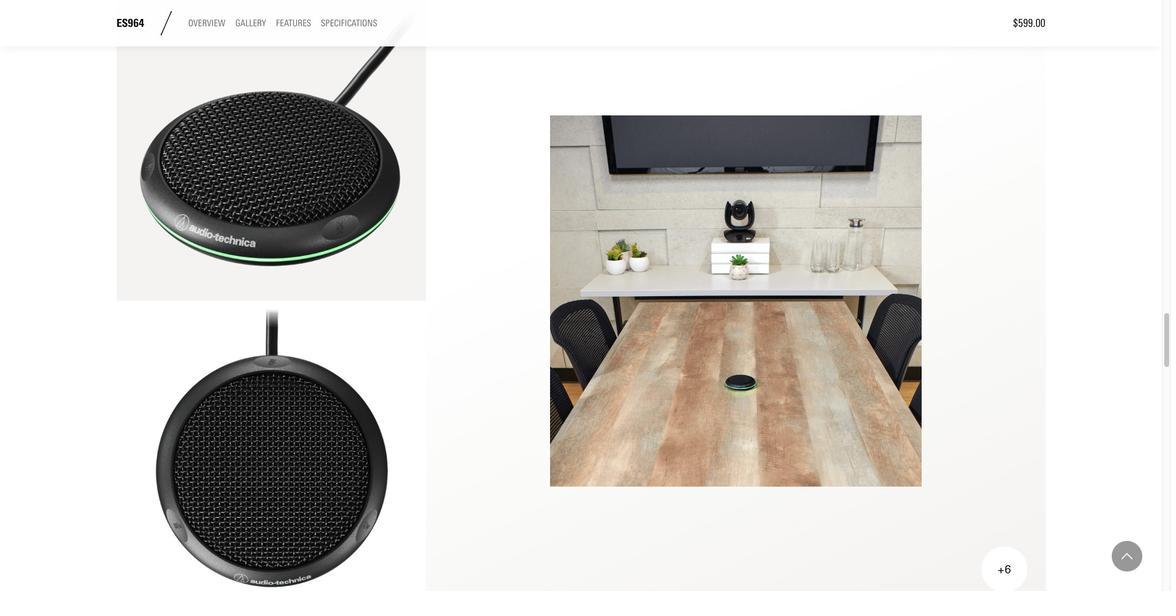 Task type: locate. For each thing, give the bounding box(es) containing it.
divider line image
[[154, 11, 179, 35]]

gallery
[[235, 18, 266, 29]]

features
[[276, 18, 311, 29]]

$599.00
[[1014, 17, 1046, 30]]

1 product photo image from the top
[[116, 0, 426, 302]]

product photo image
[[116, 0, 426, 302], [116, 302, 426, 592]]

2 product photo image from the top
[[116, 302, 426, 592]]



Task type: describe. For each thing, give the bounding box(es) containing it.
es964
[[116, 16, 144, 30]]

arrow up image
[[1122, 552, 1133, 563]]

overview
[[188, 18, 226, 29]]

specifications
[[321, 18, 377, 29]]



Task type: vqa. For each thing, say whether or not it's contained in the screenshot.
THE "OUTLET STORE" link
no



